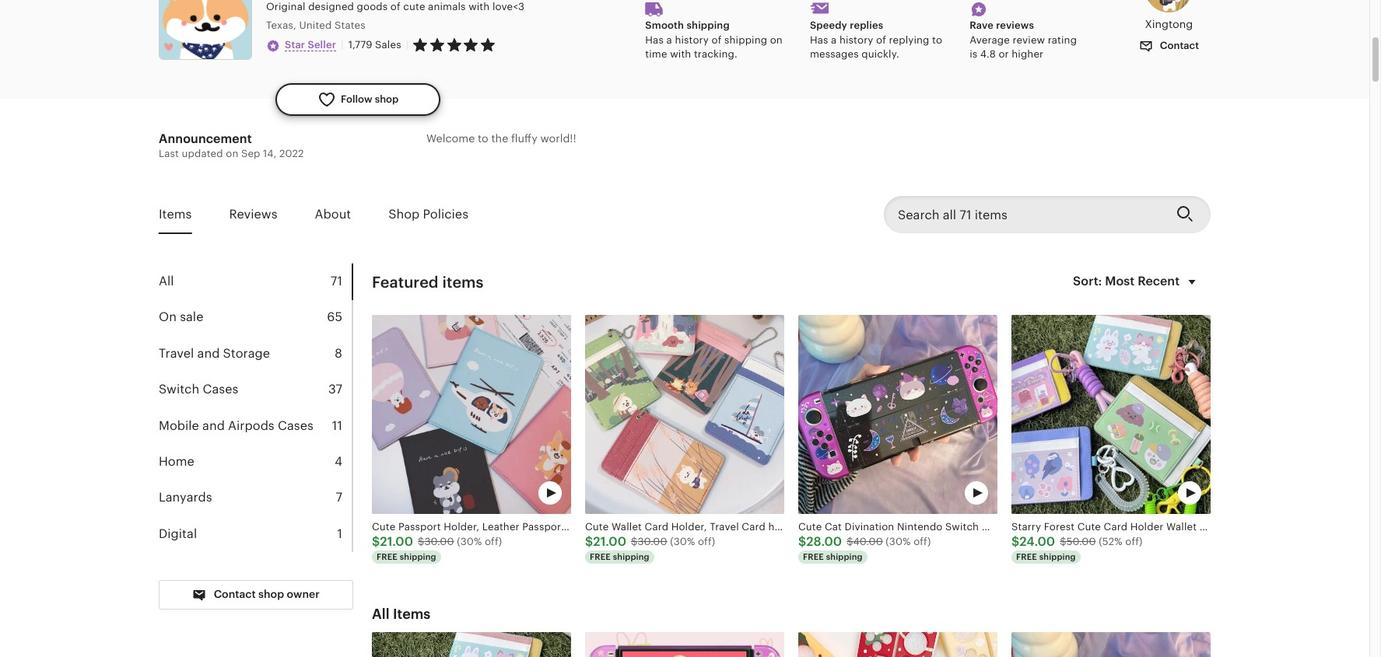 Task type: describe. For each thing, give the bounding box(es) containing it.
follow
[[341, 93, 372, 105]]

0 horizontal spatial of
[[391, 1, 401, 12]]

sort:
[[1073, 274, 1102, 289]]

review
[[1013, 34, 1045, 46]]

fluffy
[[511, 132, 538, 145]]

(52%
[[1099, 536, 1123, 548]]

star seller button
[[266, 37, 336, 53]]

switch
[[159, 382, 199, 397]]

designed
[[308, 1, 354, 12]]

xingtong link
[[1127, 2, 1211, 32]]

4
[[335, 455, 342, 469]]

contact button
[[1127, 32, 1211, 61]]

cute passport holder, leather passport cover, dog passport case, vaccination card holder, original designed lovely travel wallet gift , pink image
[[372, 315, 571, 514]]

2 21.00 from the left
[[593, 535, 627, 550]]

last
[[159, 148, 179, 159]]

2 off) from the left
[[698, 536, 715, 548]]

tab containing travel and storage
[[159, 336, 352, 372]]

cute
[[403, 1, 425, 12]]

a for smooth
[[667, 34, 672, 46]]

and for storage
[[197, 346, 220, 361]]

recent
[[1138, 274, 1180, 289]]

texas, united states
[[266, 20, 366, 31]]

policies
[[423, 207, 469, 222]]

2 30.00 from the left
[[638, 536, 667, 548]]

mobile
[[159, 418, 199, 433]]

digital
[[159, 527, 197, 542]]

higher
[[1012, 48, 1044, 60]]

1 vertical spatial cute cat divination nintendo switch oled case, kawaii ragdoll cat switch shell cover skins accessories soft tpu pc image
[[1012, 632, 1211, 658]]

2022
[[279, 148, 304, 159]]

shop
[[389, 207, 420, 222]]

0 horizontal spatial |
[[341, 38, 344, 51]]

history for quickly.
[[840, 34, 874, 46]]

most
[[1105, 274, 1135, 289]]

shop for follow
[[375, 93, 399, 105]]

contact shop owner button
[[159, 581, 353, 610]]

1 off) from the left
[[485, 536, 502, 548]]

has for has a history of shipping on time with tracking.
[[645, 34, 664, 46]]

8
[[335, 346, 342, 361]]

sales
[[375, 39, 401, 51]]

contact shop owner
[[211, 589, 320, 601]]

on
[[159, 310, 177, 325]]

reviews
[[229, 207, 278, 222]]

all items
[[372, 606, 431, 623]]

smooth
[[645, 20, 684, 31]]

or
[[999, 48, 1009, 60]]

follow shop
[[341, 93, 399, 105]]

rating
[[1048, 34, 1077, 46]]

follow shop button
[[276, 83, 441, 116]]

love<3
[[493, 1, 525, 12]]

37
[[328, 382, 342, 397]]

1 horizontal spatial starry forest cute card holder wallet women with keychains and wristlets, kawaii small mini slim card holder for travel pass id badge girls image
[[1012, 315, 1211, 514]]

11
[[332, 418, 342, 433]]

2 (30% from the left
[[670, 536, 695, 548]]

welcome
[[426, 132, 475, 145]]

original designed goods of cute animals with love<3
[[266, 1, 525, 12]]

travel and storage
[[159, 346, 270, 361]]

items
[[442, 274, 484, 291]]

states
[[335, 20, 366, 31]]

time
[[645, 48, 667, 60]]

1,779
[[349, 39, 372, 51]]

quickly.
[[862, 48, 900, 60]]

$ 28.00 $ 40.00 (30% off) free shipping
[[799, 535, 931, 562]]

0 horizontal spatial with
[[469, 1, 490, 12]]

tab containing mobile and airpods cases
[[159, 408, 352, 444]]

rave
[[970, 20, 994, 31]]

cute wallet card holder, travel card holder wallet, small leather wallet, credit card holder, bus pass holder, dog animal slim card wallet image
[[585, 315, 785, 514]]

messages
[[810, 48, 859, 60]]

storage
[[223, 346, 270, 361]]

sort: most recent
[[1073, 274, 1180, 289]]

star
[[285, 39, 305, 51]]

1 free from the left
[[377, 553, 398, 562]]

texas,
[[266, 20, 297, 31]]

animals
[[428, 1, 466, 12]]

of for smooth
[[712, 34, 722, 46]]

items link
[[159, 197, 192, 233]]

seller
[[308, 39, 336, 51]]

sort: most recent button
[[1064, 264, 1211, 301]]

4.8
[[981, 48, 996, 60]]

contact for contact shop owner
[[214, 589, 256, 601]]

tracking.
[[694, 48, 738, 60]]

contact for contact
[[1158, 40, 1199, 52]]

| 1,779 sales |
[[341, 38, 409, 51]]

updated
[[182, 148, 223, 159]]

shop policies
[[389, 207, 469, 222]]

0 vertical spatial items
[[159, 207, 192, 222]]

welcome to the fluffy world!!
[[426, 132, 576, 145]]

1 30.00 from the left
[[425, 536, 454, 548]]

original
[[266, 1, 306, 12]]

7
[[336, 491, 342, 505]]

1
[[337, 527, 342, 542]]

on inside smooth shipping has a history of shipping on time with tracking.
[[770, 34, 783, 46]]

featured items
[[372, 274, 484, 291]]

2 $ 21.00 $ 30.00 (30% off) free shipping from the left
[[585, 535, 715, 562]]

owner
[[287, 589, 320, 601]]

speedy replies has a history of replying to messages quickly.
[[810, 20, 943, 60]]

replying
[[889, 34, 930, 46]]

50.00
[[1067, 536, 1096, 548]]

on sale
[[159, 310, 203, 325]]

reviews
[[996, 20, 1034, 31]]



Task type: vqa. For each thing, say whether or not it's contained in the screenshot.
(141)
no



Task type: locate. For each thing, give the bounding box(es) containing it.
announcement last updated on sep 14, 2022
[[159, 131, 304, 159]]

has inside smooth shipping has a history of shipping on time with tracking.
[[645, 34, 664, 46]]

cute cat divination nintendo switch oled case, kawaii ragdoll cat switch shell cover skins accessories soft tpu pc image
[[799, 315, 998, 514], [1012, 632, 1211, 658]]

of
[[391, 1, 401, 12], [712, 34, 722, 46], [876, 34, 886, 46]]

1 vertical spatial shop
[[258, 589, 284, 601]]

0 horizontal spatial to
[[478, 132, 489, 145]]

1 horizontal spatial contact
[[1158, 40, 1199, 52]]

4 off) from the left
[[1126, 536, 1143, 548]]

$ 24.00 $ 50.00 (52% off) free shipping
[[1012, 535, 1143, 562]]

(30% for cute passport holder, leather passport cover, dog passport case, vaccination card holder, original designed lovely travel wallet gift , pink 'image'
[[457, 536, 482, 548]]

the
[[491, 132, 508, 145]]

shop for contact
[[258, 589, 284, 601]]

5 tab from the top
[[159, 408, 352, 444]]

is
[[970, 48, 978, 60]]

1 horizontal spatial with
[[670, 48, 691, 60]]

and right travel
[[197, 346, 220, 361]]

0 horizontal spatial all
[[159, 274, 174, 289]]

shop
[[375, 93, 399, 105], [258, 589, 284, 601]]

with inside smooth shipping has a history of shipping on time with tracking.
[[670, 48, 691, 60]]

1 horizontal spatial |
[[406, 39, 409, 51]]

contact
[[1158, 40, 1199, 52], [214, 589, 256, 601]]

0 vertical spatial starry forest cute card holder wallet women with keychains and wristlets, kawaii small mini slim card holder for travel pass id badge girls image
[[1012, 315, 1211, 514]]

3 free from the left
[[803, 553, 824, 562]]

shipping inside $ 28.00 $ 40.00 (30% off) free shipping
[[826, 553, 863, 562]]

to right replying
[[932, 34, 943, 46]]

24.00
[[1020, 535, 1056, 550]]

history inside smooth shipping has a history of shipping on time with tracking.
[[675, 34, 709, 46]]

1 horizontal spatial a
[[831, 34, 837, 46]]

of for speedy
[[876, 34, 886, 46]]

30.00
[[425, 536, 454, 548], [638, 536, 667, 548]]

world!!
[[540, 132, 576, 145]]

home
[[159, 455, 194, 469]]

custom case for nintendo switch/switch oled/switch lite, personalized switch accessories, original design switch cover shell, kawaii cute image
[[585, 632, 785, 658]]

| right sales
[[406, 39, 409, 51]]

1 horizontal spatial all
[[372, 606, 390, 623]]

1 vertical spatial items
[[393, 606, 431, 623]]

(30% for top cute cat divination nintendo switch oled case, kawaii ragdoll cat switch shell cover skins accessories soft tpu pc image
[[886, 536, 911, 548]]

airpods
[[228, 418, 275, 433]]

contact down xingtong
[[1158, 40, 1199, 52]]

1 horizontal spatial on
[[770, 34, 783, 46]]

xingtong
[[1145, 18, 1193, 30]]

items
[[159, 207, 192, 222], [393, 606, 431, 623]]

1 horizontal spatial 30.00
[[638, 536, 667, 548]]

0 horizontal spatial cases
[[203, 382, 238, 397]]

tab containing digital
[[159, 517, 352, 553]]

4 tab from the top
[[159, 372, 352, 408]]

free inside $ 28.00 $ 40.00 (30% off) free shipping
[[803, 553, 824, 562]]

has for has a history of replying to messages quickly.
[[810, 34, 828, 46]]

about link
[[315, 197, 351, 233]]

0 vertical spatial to
[[932, 34, 943, 46]]

40.00
[[853, 536, 883, 548]]

14,
[[263, 148, 277, 159]]

goods
[[357, 1, 388, 12]]

featured
[[372, 274, 439, 291]]

4 free from the left
[[1016, 553, 1037, 562]]

a
[[667, 34, 672, 46], [831, 34, 837, 46]]

1 horizontal spatial (30%
[[670, 536, 695, 548]]

2 horizontal spatial of
[[876, 34, 886, 46]]

has down speedy
[[810, 34, 828, 46]]

free inside $ 24.00 $ 50.00 (52% off) free shipping
[[1016, 553, 1037, 562]]

0 vertical spatial on
[[770, 34, 783, 46]]

$ 21.00 $ 30.00 (30% off) free shipping
[[372, 535, 502, 562], [585, 535, 715, 562]]

star_seller image
[[266, 39, 280, 53]]

1 vertical spatial and
[[202, 418, 225, 433]]

to inside speedy replies has a history of replying to messages quickly.
[[932, 34, 943, 46]]

0 horizontal spatial history
[[675, 34, 709, 46]]

a for speedy
[[831, 34, 837, 46]]

announcement
[[159, 131, 252, 146]]

reviews link
[[229, 197, 278, 233]]

21.00
[[380, 535, 413, 550], [593, 535, 627, 550]]

lanyards
[[159, 491, 212, 505]]

smooth shipping has a history of shipping on time with tracking.
[[645, 20, 783, 60]]

united
[[299, 20, 332, 31]]

1 a from the left
[[667, 34, 672, 46]]

of up tracking.
[[712, 34, 722, 46]]

1 horizontal spatial of
[[712, 34, 722, 46]]

history down replies
[[840, 34, 874, 46]]

has inside speedy replies has a history of replying to messages quickly.
[[810, 34, 828, 46]]

of inside speedy replies has a history of replying to messages quickly.
[[876, 34, 886, 46]]

1 (30% from the left
[[457, 536, 482, 548]]

free
[[377, 553, 398, 562], [590, 553, 611, 562], [803, 553, 824, 562], [1016, 553, 1037, 562]]

contact left owner
[[214, 589, 256, 601]]

tab containing switch cases
[[159, 372, 352, 408]]

|
[[341, 38, 344, 51], [406, 39, 409, 51]]

1 horizontal spatial to
[[932, 34, 943, 46]]

tab containing home
[[159, 444, 352, 481]]

$
[[372, 535, 380, 550], [585, 535, 593, 550], [799, 535, 807, 550], [1012, 535, 1020, 550], [418, 536, 425, 548], [631, 536, 638, 548], [847, 536, 853, 548], [1060, 536, 1067, 548]]

with left love<3 at the top left
[[469, 1, 490, 12]]

1 vertical spatial starry forest cute card holder wallet women with keychains and wristlets, kawaii small mini slim card holder for travel pass id badge girls image
[[372, 632, 571, 658]]

a inside smooth shipping has a history of shipping on time with tracking.
[[667, 34, 672, 46]]

1 has from the left
[[645, 34, 664, 46]]

switch cases
[[159, 382, 238, 397]]

starry forest cute switch joycon shell cases, soft kawaii switch oled joycon skin, tpu pink purple nintendo joy-con cover dog bunny cat image
[[799, 632, 998, 658]]

0 horizontal spatial 30.00
[[425, 536, 454, 548]]

rave reviews average review rating is 4.8 or higher
[[970, 20, 1077, 60]]

history inside speedy replies has a history of replying to messages quickly.
[[840, 34, 874, 46]]

1 tab from the top
[[159, 264, 352, 300]]

0 horizontal spatial on
[[226, 148, 239, 159]]

shop right follow
[[375, 93, 399, 105]]

travel
[[159, 346, 194, 361]]

to
[[932, 34, 943, 46], [478, 132, 489, 145]]

1 horizontal spatial history
[[840, 34, 874, 46]]

28.00
[[807, 535, 842, 550]]

shop left owner
[[258, 589, 284, 601]]

on inside announcement last updated on sep 14, 2022
[[226, 148, 239, 159]]

sale
[[180, 310, 203, 325]]

0 vertical spatial shop
[[375, 93, 399, 105]]

1 horizontal spatial 21.00
[[593, 535, 627, 550]]

starry forest cute card holder wallet women with keychains and wristlets, kawaii small mini slim card holder for travel pass id badge girls image
[[1012, 315, 1211, 514], [372, 632, 571, 658]]

3 tab from the top
[[159, 336, 352, 372]]

2 has from the left
[[810, 34, 828, 46]]

off) inside $ 24.00 $ 50.00 (52% off) free shipping
[[1126, 536, 1143, 548]]

7 tab from the top
[[159, 481, 352, 517]]

all
[[159, 274, 174, 289], [372, 606, 390, 623]]

sections tab list
[[159, 264, 353, 553]]

about
[[315, 207, 351, 222]]

(30% inside $ 28.00 $ 40.00 (30% off) free shipping
[[886, 536, 911, 548]]

0 horizontal spatial a
[[667, 34, 672, 46]]

tab containing lanyards
[[159, 481, 352, 517]]

all for all items
[[372, 606, 390, 623]]

1 history from the left
[[675, 34, 709, 46]]

1 vertical spatial on
[[226, 148, 239, 159]]

0 vertical spatial with
[[469, 1, 490, 12]]

shipping
[[687, 20, 730, 31], [725, 34, 768, 46], [400, 553, 436, 562], [613, 553, 650, 562], [826, 553, 863, 562], [1040, 553, 1076, 562]]

1 vertical spatial cases
[[278, 418, 314, 433]]

tab
[[159, 264, 352, 300], [159, 300, 352, 336], [159, 336, 352, 372], [159, 372, 352, 408], [159, 408, 352, 444], [159, 444, 352, 481], [159, 481, 352, 517], [159, 517, 352, 553]]

average
[[970, 34, 1010, 46]]

1 21.00 from the left
[[380, 535, 413, 550]]

0 vertical spatial all
[[159, 274, 174, 289]]

replies
[[850, 20, 884, 31]]

history for with
[[675, 34, 709, 46]]

tab containing on sale
[[159, 300, 352, 336]]

0 vertical spatial cases
[[203, 382, 238, 397]]

shop policies link
[[389, 197, 469, 233]]

cases down the travel and storage
[[203, 382, 238, 397]]

speedy
[[810, 20, 847, 31]]

sep
[[241, 148, 260, 159]]

a up 'messages'
[[831, 34, 837, 46]]

of left cute
[[391, 1, 401, 12]]

Search all 71 items text field
[[884, 196, 1164, 234]]

a inside speedy replies has a history of replying to messages quickly.
[[831, 34, 837, 46]]

tab containing all
[[159, 264, 352, 300]]

history
[[675, 34, 709, 46], [840, 34, 874, 46]]

71
[[331, 274, 342, 289]]

off)
[[485, 536, 502, 548], [698, 536, 715, 548], [914, 536, 931, 548], [1126, 536, 1143, 548]]

of up the quickly.
[[876, 34, 886, 46]]

2 tab from the top
[[159, 300, 352, 336]]

0 vertical spatial and
[[197, 346, 220, 361]]

1 horizontal spatial items
[[393, 606, 431, 623]]

and
[[197, 346, 220, 361], [202, 418, 225, 433]]

1 $ 21.00 $ 30.00 (30% off) free shipping from the left
[[372, 535, 502, 562]]

1 vertical spatial with
[[670, 48, 691, 60]]

1 vertical spatial to
[[478, 132, 489, 145]]

| left 1,779
[[341, 38, 344, 51]]

8 tab from the top
[[159, 517, 352, 553]]

0 horizontal spatial 21.00
[[380, 535, 413, 550]]

| inside | 1,779 sales |
[[406, 39, 409, 51]]

has up time
[[645, 34, 664, 46]]

and for airpods
[[202, 418, 225, 433]]

history up tracking.
[[675, 34, 709, 46]]

1 horizontal spatial $ 21.00 $ 30.00 (30% off) free shipping
[[585, 535, 715, 562]]

off) inside $ 28.00 $ 40.00 (30% off) free shipping
[[914, 536, 931, 548]]

shipping inside $ 24.00 $ 50.00 (52% off) free shipping
[[1040, 553, 1076, 562]]

contact inside contact button
[[1158, 40, 1199, 52]]

2 horizontal spatial (30%
[[886, 536, 911, 548]]

1 vertical spatial all
[[372, 606, 390, 623]]

0 horizontal spatial starry forest cute card holder wallet women with keychains and wristlets, kawaii small mini slim card holder for travel pass id badge girls image
[[372, 632, 571, 658]]

2 history from the left
[[840, 34, 874, 46]]

0 horizontal spatial $ 21.00 $ 30.00 (30% off) free shipping
[[372, 535, 502, 562]]

2 a from the left
[[831, 34, 837, 46]]

0 vertical spatial contact
[[1158, 40, 1199, 52]]

and right mobile at the bottom left of the page
[[202, 418, 225, 433]]

of inside smooth shipping has a history of shipping on time with tracking.
[[712, 34, 722, 46]]

0 horizontal spatial contact
[[214, 589, 256, 601]]

0 horizontal spatial (30%
[[457, 536, 482, 548]]

3 off) from the left
[[914, 536, 931, 548]]

0 horizontal spatial cute cat divination nintendo switch oled case, kawaii ragdoll cat switch shell cover skins accessories soft tpu pc image
[[799, 315, 998, 514]]

all for all
[[159, 274, 174, 289]]

1 horizontal spatial has
[[810, 34, 828, 46]]

65
[[327, 310, 342, 325]]

on
[[770, 34, 783, 46], [226, 148, 239, 159]]

1 vertical spatial contact
[[214, 589, 256, 601]]

contact inside the contact shop owner button
[[214, 589, 256, 601]]

1 horizontal spatial cases
[[278, 418, 314, 433]]

0 vertical spatial cute cat divination nintendo switch oled case, kawaii ragdoll cat switch shell cover skins accessories soft tpu pc image
[[799, 315, 998, 514]]

to left the the
[[478, 132, 489, 145]]

3 (30% from the left
[[886, 536, 911, 548]]

with right time
[[670, 48, 691, 60]]

cases left 11
[[278, 418, 314, 433]]

all inside tab
[[159, 274, 174, 289]]

6 tab from the top
[[159, 444, 352, 481]]

0 horizontal spatial has
[[645, 34, 664, 46]]

a down smooth
[[667, 34, 672, 46]]

star seller
[[285, 39, 336, 51]]

2 free from the left
[[590, 553, 611, 562]]

(30%
[[457, 536, 482, 548], [670, 536, 695, 548], [886, 536, 911, 548]]

with
[[469, 1, 490, 12], [670, 48, 691, 60]]

0 horizontal spatial shop
[[258, 589, 284, 601]]

1 horizontal spatial cute cat divination nintendo switch oled case, kawaii ragdoll cat switch shell cover skins accessories soft tpu pc image
[[1012, 632, 1211, 658]]

0 horizontal spatial items
[[159, 207, 192, 222]]

1 horizontal spatial shop
[[375, 93, 399, 105]]



